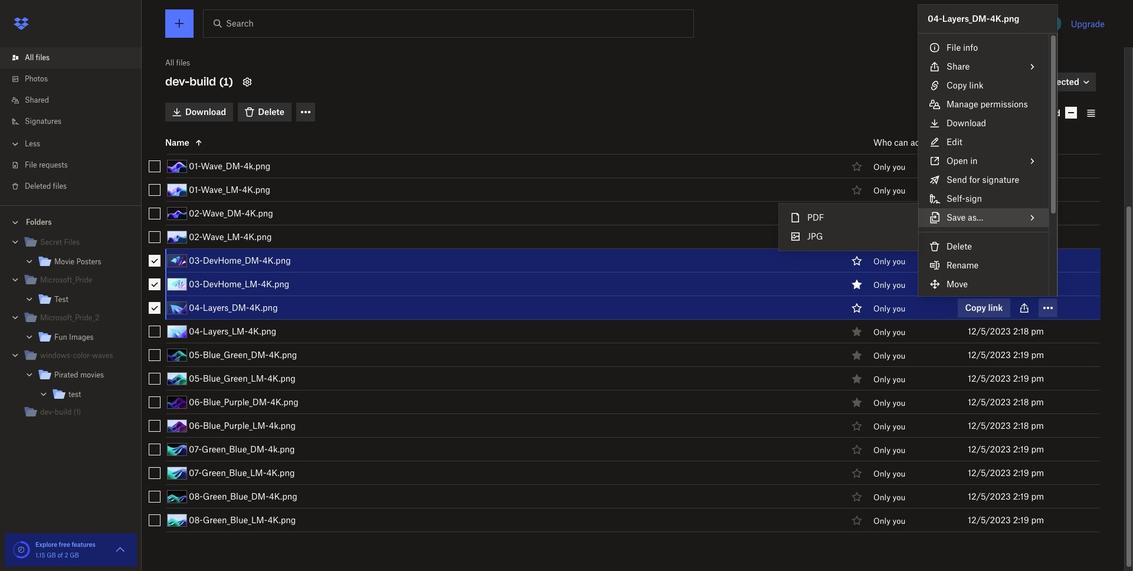 Task type: vqa. For each thing, say whether or not it's contained in the screenshot.
IMAGE - SAPPHIC_4K.PNG 12/5/2023, 2:21:12 PM
no



Task type: locate. For each thing, give the bounding box(es) containing it.
11 only you button from the top
[[874, 446, 906, 455]]

gb left 'of'
[[47, 552, 56, 559]]

05-
[[189, 350, 203, 360], [189, 374, 203, 384]]

03-devhome_lm-4k.png link
[[189, 277, 289, 291]]

08- for green_blue_lm-
[[189, 515, 203, 525]]

0 vertical spatial green_blue_dm-
[[202, 444, 268, 454]]

menu
[[919, 5, 1058, 318], [779, 204, 919, 251]]

05- for blue_green_dm-
[[189, 350, 203, 360]]

pm for 04-layers_lm-4k.png
[[1032, 326, 1045, 336]]

07-
[[189, 444, 202, 454], [189, 468, 202, 478]]

only you for 04-layers_dm-4k.png
[[874, 304, 906, 313]]

only you button inside name 04-layers_dm-4k.png, modified 12/5/2023 2:18 pm, element
[[874, 304, 906, 313]]

you inside name 06-blue_purple_lm-4k.png, modified 12/5/2023 2:18 pm, element
[[893, 422, 906, 432]]

send for signature menu item
[[919, 171, 1049, 190]]

add to starred image inside name 07-green_blue_dm-4k.png, modified 12/5/2023 2:19 pm, element
[[850, 443, 864, 457]]

add to starred image for 01-wave_dm-4k.png
[[850, 159, 864, 173]]

green_blue_lm- for 08-
[[203, 515, 268, 525]]

12/5/2023 2:18 pm for 06-blue_purple_lm-4k.png
[[968, 421, 1045, 431]]

name 08-green_blue_lm-4k.png, modified 12/5/2023 2:19 pm, element
[[139, 509, 1101, 533]]

08-green_blue_dm-4k.png link
[[189, 490, 297, 504]]

2:18 inside name 04-layers_dm-4k.png, modified 12/5/2023 2:18 pm, element
[[1014, 303, 1030, 313]]

posters
[[76, 257, 101, 266]]

manage permissions
[[947, 99, 1028, 109]]

you inside name 04-layers_dm-4k.png, modified 12/5/2023 2:18 pm, element
[[893, 304, 906, 313]]

file inside "link"
[[25, 161, 37, 169]]

name 04-layers_lm-4k.png, modified 12/5/2023 2:18 pm, element
[[139, 320, 1101, 344]]

only you for 08-green_blue_dm-4k.png
[[874, 493, 906, 502]]

file requests
[[25, 161, 68, 169]]

12/5/2023 for 02-wave_lm-4k.png
[[968, 232, 1011, 242]]

9 pm from the top
[[1032, 374, 1045, 384]]

file left info
[[947, 43, 961, 53]]

1 horizontal spatial all
[[165, 58, 174, 67]]

1 vertical spatial remove from starred image
[[850, 348, 864, 362]]

3 12/5/2023 from the top
[[968, 208, 1011, 218]]

all files list item
[[0, 47, 142, 68]]

2:19 for 05-blue_green_dm-4k.png
[[1014, 350, 1030, 360]]

12/5/2023 2:18 pm inside name 06-blue_purple_dm-4k.png, modified 12/5/2023 2:18 pm, element
[[968, 397, 1045, 407]]

as…
[[968, 213, 984, 223]]

copy link
[[947, 80, 984, 90]]

pirated movies link
[[38, 368, 132, 384]]

0 vertical spatial 07-
[[189, 444, 202, 454]]

12/5/2023 for 05-blue_green_dm-4k.png
[[968, 350, 1011, 360]]

1 2:18 from the top
[[1014, 161, 1030, 171]]

14 pm from the top
[[1032, 492, 1045, 502]]

08-
[[189, 492, 203, 502], [189, 515, 203, 525]]

1 01- from the top
[[189, 161, 201, 171]]

only inside name 05-blue_green_dm-4k.png, modified 12/5/2023 2:19 pm, element
[[874, 351, 891, 361]]

add to starred image inside name 07-green_blue_lm-4k.png, modified 12/5/2023 2:19 pm, element
[[850, 466, 864, 480]]

name 06-blue_purple_dm-4k.png, modified 12/5/2023 2:18 pm, element
[[139, 391, 1101, 415]]

only you button for 07-green_blue_lm-4k.png
[[874, 469, 906, 479]]

5 add to starred image from the top
[[850, 513, 864, 528]]

12/5/2023 for 04-layers_lm-4k.png
[[968, 326, 1011, 336]]

all files link
[[9, 47, 142, 68], [165, 57, 190, 69]]

you for 01-wave_lm-4k.png
[[893, 186, 906, 195]]

only you for 08-green_blue_lm-4k.png
[[874, 517, 906, 526]]

1 horizontal spatial 04-layers_dm-4k.png
[[928, 14, 1020, 24]]

link
[[970, 80, 984, 90]]

0 vertical spatial 4k.png
[[244, 161, 271, 171]]

6 2:18 from the top
[[1014, 421, 1030, 431]]

add to starred image inside name 08-green_blue_dm-4k.png, modified 12/5/2023 2:19 pm, element
[[850, 490, 864, 504]]

shared
[[25, 96, 49, 105]]

14 only from the top
[[874, 517, 891, 526]]

7 only you from the top
[[874, 351, 906, 361]]

file for file info
[[947, 43, 961, 53]]

3 only from the top
[[874, 257, 891, 266]]

only you inside name 04-layers_lm-4k.png, modified 12/5/2023 2:18 pm, element
[[874, 328, 906, 337]]

green_blue_dm- down the 07-green_blue_lm-4k.png link
[[203, 492, 269, 502]]

03- right /dev-build (1)/03-devhome_lm-4k.png image
[[189, 279, 203, 289]]

only you button for 05-blue_green_dm-4k.png
[[874, 351, 906, 361]]

deleted files
[[25, 182, 67, 191]]

2:18 for 04-layers_lm-4k.png
[[1014, 326, 1030, 336]]

04-
[[928, 14, 943, 24], [189, 303, 203, 313], [189, 326, 203, 336]]

1 12/5/2023 2:19 pm from the top
[[968, 208, 1045, 218]]

1 horizontal spatial gb
[[70, 552, 79, 559]]

07-green_blue_lm-4k.png link
[[189, 466, 295, 480]]

4k.png up the 08-green_blue_lm-4k.png
[[269, 492, 297, 502]]

add to starred image inside name 04-layers_dm-4k.png, modified 12/5/2023 2:18 pm, element
[[850, 301, 864, 315]]

1 vertical spatial 04-layers_dm-4k.png
[[189, 303, 278, 313]]

2 08- from the top
[[189, 515, 203, 525]]

11 12/5/2023 from the top
[[968, 421, 1011, 431]]

only inside name 04-layers_lm-4k.png, modified 12/5/2023 2:18 pm, element
[[874, 328, 891, 337]]

dropbox image
[[9, 12, 33, 35]]

11 pm from the top
[[1032, 421, 1045, 431]]

all inside list item
[[25, 53, 34, 62]]

1 vertical spatial 4k.png
[[269, 421, 296, 431]]

add to starred image for 07-green_blue_lm-4k.png
[[850, 466, 864, 480]]

1 vertical spatial 07-
[[189, 468, 202, 478]]

4k.png for 08-green_blue_dm-4k.png
[[269, 492, 297, 502]]

green_blue_dm- for 08-
[[203, 492, 269, 502]]

01- inside 'link'
[[189, 185, 201, 195]]

12/5/2023 2:19 pm for 03-devhome_dm-4k.png
[[968, 255, 1045, 265]]

04-layers_lm-4k.png
[[189, 326, 276, 336]]

0 horizontal spatial gb
[[47, 552, 56, 559]]

4 2:18 from the top
[[1014, 326, 1030, 336]]

pirated
[[54, 371, 78, 380]]

2 vertical spatial remove from starred image
[[850, 395, 864, 410]]

1 vertical spatial green_blue_dm-
[[203, 492, 269, 502]]

4k.png down 06-blue_purple_lm-4k.png link
[[268, 444, 295, 454]]

12 pm from the top
[[1032, 444, 1045, 454]]

wave_dm- up "01-wave_lm-4k.png"
[[201, 161, 244, 171]]

only you inside name 06-blue_purple_dm-4k.png, modified 12/5/2023 2:18 pm, element
[[874, 399, 906, 408]]

1 05- from the top
[[189, 350, 203, 360]]

07- right /dev-build (1)/07-green_blue_dm-4k.png icon
[[189, 444, 202, 454]]

01- right '/dev-build (1)/01-wave_dm-4k.png' image
[[189, 161, 201, 171]]

1 vertical spatial remove from starred image
[[850, 372, 864, 386]]

4k.png up "03-devhome_lm-4k.png"
[[263, 255, 291, 265]]

you inside the name 01-wave_dm-4k.png, modified 12/5/2023 2:18 pm, element
[[893, 162, 906, 172]]

shared link
[[9, 90, 142, 111]]

/dev-build (1)/04-layers_lm-4k.png image
[[167, 325, 187, 338]]

1 vertical spatial 08-
[[189, 515, 203, 525]]

2:18 inside name 06-blue_purple_lm-4k.png, modified 12/5/2023 2:18 pm, element
[[1014, 421, 1030, 431]]

only you button inside name 07-green_blue_lm-4k.png, modified 12/5/2023 2:19 pm, element
[[874, 469, 906, 479]]

only inside name 05-blue_green_lm-4k.png, modified 12/5/2023 2:19 pm, element
[[874, 375, 891, 384]]

12/5/2023 for 08-green_blue_lm-4k.png
[[968, 515, 1011, 525]]

pm for 03-devhome_dm-4k.png
[[1032, 255, 1045, 265]]

green_blue_lm- down 07-green_blue_dm-4k.png link on the left bottom of page
[[202, 468, 267, 478]]

green_blue_dm- down the "blue_purple_lm-"
[[202, 444, 268, 454]]

4k.png
[[991, 14, 1020, 24], [242, 185, 271, 195], [245, 208, 273, 218], [244, 232, 272, 242], [263, 255, 291, 265], [261, 279, 289, 289], [250, 303, 278, 313], [248, 326, 276, 336], [269, 350, 297, 360], [267, 374, 296, 384], [270, 397, 299, 407], [267, 468, 295, 478], [269, 492, 297, 502], [268, 515, 296, 525]]

15 12/5/2023 from the top
[[968, 515, 1011, 525]]

self-sign menu item
[[919, 190, 1049, 208]]

wave_lm-
[[201, 185, 242, 195], [202, 232, 244, 242]]

only inside name 03-devhome_dm-4k.png, modified 12/5/2023 2:19 pm, element
[[874, 257, 891, 266]]

06-blue_purple_dm-4k.png
[[189, 397, 299, 407]]

name 07-green_blue_lm-4k.png, modified 12/5/2023 2:19 pm, element
[[139, 462, 1101, 485]]

12 only you from the top
[[874, 469, 906, 479]]

4k.png up file info menu item
[[991, 14, 1020, 24]]

send for signature
[[947, 175, 1020, 185]]

4k.png up "01-wave_lm-4k.png"
[[244, 161, 271, 171]]

4k.png for 03-devhome_lm-4k.png
[[261, 279, 289, 289]]

0 horizontal spatial file
[[25, 161, 37, 169]]

manage
[[947, 99, 979, 109]]

02- right /dev-build (1)/02-wave_dm-4k.png icon on the top of the page
[[189, 208, 202, 218]]

1 pm from the top
[[1032, 161, 1045, 171]]

12 12/5/2023 from the top
[[968, 444, 1011, 454]]

1 vertical spatial 02-
[[189, 232, 202, 242]]

05- right /dev-build (1)/05-blue_green_lm-4k.png image
[[189, 374, 203, 384]]

7 only you button from the top
[[874, 351, 906, 361]]

0 vertical spatial 05-
[[189, 350, 203, 360]]

all files link up dev-
[[165, 57, 190, 69]]

1 add to starred image from the top
[[850, 183, 864, 197]]

movies
[[80, 371, 104, 380]]

only you inside name 07-green_blue_lm-4k.png, modified 12/5/2023 2:19 pm, element
[[874, 469, 906, 479]]

you inside name 05-blue_green_lm-4k.png, modified 12/5/2023 2:19 pm, element
[[893, 375, 906, 384]]

2 remove from starred image from the top
[[850, 348, 864, 362]]

test
[[68, 390, 81, 399]]

4k.png for green_blue_dm-
[[268, 444, 295, 454]]

03-devhome_dm-4k.png link
[[189, 254, 291, 268]]

4k.png up 02-wave_dm-4k.png
[[242, 185, 271, 195]]

7 only from the top
[[874, 351, 891, 361]]

2 you from the top
[[893, 186, 906, 195]]

0 vertical spatial 08-
[[189, 492, 203, 502]]

wave_dm- down 01-wave_lm-4k.png 'link'
[[202, 208, 245, 218]]

name 02-wave_dm-4k.png, modified 12/5/2023 2:19 pm, element
[[139, 202, 1101, 226]]

all files link up the shared link
[[9, 47, 142, 68]]

12/5/2023 2:18 pm for 01-wave_dm-4k.png
[[968, 161, 1045, 171]]

06-
[[189, 397, 203, 407], [189, 421, 203, 431]]

add to starred image inside name 06-blue_purple_lm-4k.png, modified 12/5/2023 2:18 pm, element
[[850, 419, 864, 433]]

14 12/5/2023 from the top
[[968, 492, 1011, 502]]

only you button for 06-blue_purple_lm-4k.png
[[874, 422, 906, 432]]

4k.png up 08-green_blue_dm-4k.png
[[267, 468, 295, 478]]

only you for 07-green_blue_dm-4k.png
[[874, 446, 906, 455]]

13 only you from the top
[[874, 493, 906, 502]]

you inside name 07-green_blue_dm-4k.png, modified 12/5/2023 2:19 pm, element
[[893, 446, 906, 455]]

only you inside name 08-green_blue_dm-4k.png, modified 12/5/2023 2:19 pm, element
[[874, 493, 906, 502]]

name 03-devhome_lm-4k.png, modified 12/5/2023 2:19 pm, element
[[139, 273, 1101, 296]]

0 vertical spatial 04-layers_dm-4k.png
[[928, 14, 1020, 24]]

only you button inside name 05-blue_green_lm-4k.png, modified 12/5/2023 2:19 pm, element
[[874, 375, 906, 384]]

04- inside menu
[[928, 14, 943, 24]]

only you for 07-green_blue_lm-4k.png
[[874, 469, 906, 479]]

pm
[[1032, 161, 1045, 171], [1032, 185, 1045, 195], [1032, 208, 1045, 218], [1032, 232, 1045, 242], [1032, 255, 1045, 265], [1032, 303, 1045, 313], [1032, 326, 1045, 336], [1032, 350, 1045, 360], [1032, 374, 1045, 384], [1032, 397, 1045, 407], [1032, 421, 1045, 431], [1032, 444, 1045, 454], [1032, 468, 1045, 478], [1032, 492, 1045, 502], [1032, 515, 1045, 525]]

0 vertical spatial 06-
[[189, 397, 203, 407]]

2:18 inside the name 01-wave_lm-4k.png, modified 12/5/2023 2:18 pm, element
[[1014, 185, 1030, 195]]

08-green_blue_dm-4k.png
[[189, 492, 297, 502]]

open in
[[947, 156, 978, 166]]

9 you from the top
[[893, 399, 906, 408]]

4k.png up 02-wave_lm-4k.png
[[245, 208, 273, 218]]

edit menu item
[[919, 133, 1049, 152]]

1 vertical spatial file
[[25, 161, 37, 169]]

2:19
[[1014, 208, 1030, 218], [1014, 232, 1030, 242], [1014, 255, 1030, 265], [1014, 350, 1030, 360], [1014, 374, 1030, 384], [1014, 444, 1030, 454], [1014, 468, 1030, 478], [1014, 492, 1030, 502], [1014, 515, 1030, 525]]

0 vertical spatial 03-
[[189, 255, 203, 265]]

save as… menu item
[[919, 208, 1049, 227]]

/dev-build (1)/02-wave_dm-4k.png image
[[167, 207, 187, 220]]

1 remove from starred image from the top
[[850, 325, 864, 339]]

12/5/2023 2:19 pm for 07-green_blue_dm-4k.png
[[968, 444, 1045, 454]]

you inside the name 01-wave_lm-4k.png, modified 12/5/2023 2:18 pm, element
[[893, 186, 906, 195]]

4k.png for 02-wave_lm-4k.png
[[244, 232, 272, 242]]

2 12/5/2023 from the top
[[968, 185, 1011, 195]]

12/5/2023 2:18 pm inside the name 01-wave_dm-4k.png, modified 12/5/2023 2:18 pm, element
[[968, 161, 1045, 171]]

green_blue_lm- for 07-
[[202, 468, 267, 478]]

name 06-blue_purple_lm-4k.png, modified 12/5/2023 2:18 pm, element
[[139, 415, 1101, 438]]

only you inside name 05-blue_green_dm-4k.png, modified 12/5/2023 2:19 pm, element
[[874, 351, 906, 361]]

2 only you from the top
[[874, 186, 906, 195]]

05-blue_green_lm-4k.png
[[189, 374, 296, 384]]

blue_green_dm-
[[203, 350, 269, 360]]

pm for 08-green_blue_dm-4k.png
[[1032, 492, 1045, 502]]

12/5/2023 2:19 pm for 08-green_blue_lm-4k.png
[[968, 515, 1045, 525]]

4 add to starred image from the top
[[850, 490, 864, 504]]

04- up file info menu item
[[928, 14, 943, 24]]

06-blue_purple_lm-4k.png
[[189, 421, 296, 431]]

you inside name 03-devhome_dm-4k.png, modified 12/5/2023 2:19 pm, element
[[893, 257, 906, 266]]

only inside name 07-green_blue_dm-4k.png, modified 12/5/2023 2:19 pm, element
[[874, 446, 891, 455]]

you for 05-blue_green_lm-4k.png
[[893, 375, 906, 384]]

4 only you from the top
[[874, 280, 906, 290]]

4k.png up 05-blue_green_lm-4k.png
[[269, 350, 297, 360]]

layers_dm- up the file info on the top
[[943, 14, 991, 24]]

4k.png for 05-blue_green_lm-4k.png
[[267, 374, 296, 384]]

2:19 for 07-green_blue_dm-4k.png
[[1014, 444, 1030, 454]]

1 12/5/2023 from the top
[[968, 161, 1011, 171]]

2:19 for 08-green_blue_dm-4k.png
[[1014, 492, 1030, 502]]

10 only you button from the top
[[874, 422, 906, 432]]

only you inside name 06-blue_purple_lm-4k.png, modified 12/5/2023 2:18 pm, element
[[874, 422, 906, 432]]

green_blue_lm- down 08-green_blue_dm-4k.png link
[[203, 515, 268, 525]]

2:18 inside the name 01-wave_dm-4k.png, modified 12/5/2023 2:18 pm, element
[[1014, 161, 1030, 171]]

1 vertical spatial 01-
[[189, 185, 201, 195]]

only for 08-green_blue_dm-4k.png
[[874, 493, 891, 502]]

only you button for 04-layers_lm-4k.png
[[874, 328, 906, 337]]

03- right the /dev-build (1)/03-devhome_dm-4k.png icon
[[189, 255, 203, 265]]

2 05- from the top
[[189, 374, 203, 384]]

name
[[165, 137, 189, 147]]

1 vertical spatial 03-
[[189, 279, 203, 289]]

01- right the /dev-build (1)/01-wave_lm-4k.png image
[[189, 185, 201, 195]]

02-wave_dm-4k.png
[[189, 208, 273, 218]]

12/5/2023 2:18 pm inside name 04-layers_lm-4k.png, modified 12/5/2023 2:18 pm, element
[[968, 326, 1045, 336]]

only you button inside name 08-green_blue_dm-4k.png, modified 12/5/2023 2:19 pm, element
[[874, 493, 906, 502]]

2 vertical spatial 04-
[[189, 326, 203, 336]]

name 01-wave_lm-4k.png, modified 12/5/2023 2:18 pm, element
[[139, 178, 1101, 202]]

02- for wave_lm-
[[189, 232, 202, 242]]

gb right 2 on the bottom of the page
[[70, 552, 79, 559]]

only you button for 06-blue_purple_dm-4k.png
[[874, 399, 906, 408]]

05-blue_green_dm-4k.png link
[[189, 348, 297, 362]]

dev-
[[165, 75, 190, 89]]

delete menu item
[[919, 237, 1049, 256]]

1 vertical spatial 05-
[[189, 374, 203, 384]]

9 only from the top
[[874, 399, 891, 408]]

13 pm from the top
[[1032, 468, 1045, 478]]

05-blue_green_lm-4k.png link
[[189, 372, 296, 386]]

you inside name 03-devhome_lm-4k.png, modified 12/5/2023 2:19 pm, element
[[893, 280, 906, 290]]

remove from starred image inside name 03-devhome_lm-4k.png, modified 12/5/2023 2:19 pm, element
[[850, 277, 864, 291]]

01-wave_lm-4k.png link
[[189, 183, 271, 197]]

4 2:19 from the top
[[1014, 350, 1030, 360]]

quota usage element
[[12, 541, 31, 560]]

0 vertical spatial remove from starred image
[[850, 325, 864, 339]]

only you button for 03-devhome_dm-4k.png
[[874, 257, 906, 266]]

copy link menu item
[[919, 76, 1049, 95]]

only you button inside name 08-green_blue_lm-4k.png, modified 12/5/2023 2:19 pm, element
[[874, 517, 906, 526]]

3 pm from the top
[[1032, 208, 1045, 218]]

5 2:19 from the top
[[1014, 374, 1030, 384]]

only you button inside the name 01-wave_dm-4k.png, modified 12/5/2023 2:18 pm, element
[[874, 162, 906, 172]]

4 you from the top
[[893, 280, 906, 290]]

12/5/2023 2:18 pm inside name 04-layers_dm-4k.png, modified 12/5/2023 2:18 pm, element
[[968, 303, 1045, 313]]

file down the less
[[25, 161, 37, 169]]

/dev-build (1)/01-wave_dm-4k.png image
[[167, 160, 187, 173]]

12/5/2023 2:18 pm inside the name 01-wave_lm-4k.png, modified 12/5/2023 2:18 pm, element
[[968, 185, 1045, 195]]

pdf
[[808, 213, 825, 223]]

list
[[0, 40, 142, 205]]

8 pm from the top
[[1032, 350, 1045, 360]]

3 only you button from the top
[[874, 257, 906, 266]]

1 only you button from the top
[[874, 162, 906, 172]]

04- for 04-layers_dm-4k.png
[[189, 303, 203, 313]]

0 vertical spatial 01-
[[189, 161, 201, 171]]

pm for 05-blue_green_lm-4k.png
[[1032, 374, 1045, 384]]

2:18 for 06-blue_purple_lm-4k.png
[[1014, 421, 1030, 431]]

04- right /dev-build (1)/04-layers_lm-4k.png icon
[[189, 326, 203, 336]]

15 pm from the top
[[1032, 515, 1045, 525]]

2 only you button from the top
[[874, 186, 906, 195]]

/dev-build (1)/08-green_blue_dm-4k.png image
[[167, 490, 187, 503]]

8 you from the top
[[893, 375, 906, 384]]

fun images
[[54, 333, 94, 342]]

04-layers_dm-4k.png up 04-layers_lm-4k.png
[[189, 303, 278, 313]]

only inside name 08-green_blue_lm-4k.png, modified 12/5/2023 2:19 pm, element
[[874, 517, 891, 526]]

only you inside the name 01-wave_dm-4k.png, modified 12/5/2023 2:18 pm, element
[[874, 162, 906, 172]]

delete
[[947, 242, 973, 252]]

04- right /dev-build (1)/04-layers_dm-4k.png image
[[189, 303, 203, 313]]

5 only you from the top
[[874, 304, 906, 313]]

only inside name 03-devhome_lm-4k.png, modified 12/5/2023 2:19 pm, element
[[874, 280, 891, 290]]

2:18 inside name 04-layers_lm-4k.png, modified 12/5/2023 2:18 pm, element
[[1014, 326, 1030, 336]]

04-layers_dm-4k.png up info
[[928, 14, 1020, 24]]

4 only you button from the top
[[874, 280, 906, 290]]

5 12/5/2023 from the top
[[968, 255, 1011, 265]]

9 only you from the top
[[874, 399, 906, 408]]

1 horizontal spatial file
[[947, 43, 961, 53]]

all up dev-
[[165, 58, 174, 67]]

only you button inside the name 01-wave_lm-4k.png, modified 12/5/2023 2:18 pm, element
[[874, 186, 906, 195]]

0 horizontal spatial files
[[36, 53, 50, 62]]

5 you from the top
[[893, 304, 906, 313]]

only you inside name 04-layers_dm-4k.png, modified 12/5/2023 2:18 pm, element
[[874, 304, 906, 313]]

3 2:19 from the top
[[1014, 255, 1030, 265]]

11 only you from the top
[[874, 446, 906, 455]]

/dev-build (1)/02-wave_lm-4k.png image
[[167, 231, 187, 244]]

4k.png up 03-devhome_dm-4k.png
[[244, 232, 272, 242]]

06- right /dev-build (1)/06-blue_purple_dm-4k.png icon
[[189, 397, 203, 407]]

1 vertical spatial green_blue_lm-
[[203, 515, 268, 525]]

6 pm from the top
[[1032, 303, 1045, 313]]

all files
[[25, 53, 50, 62], [165, 58, 190, 67]]

1 only from the top
[[874, 162, 891, 172]]

4k.png for 02-wave_dm-4k.png
[[245, 208, 273, 218]]

2 vertical spatial 4k.png
[[268, 444, 295, 454]]

1 vertical spatial layers_dm-
[[203, 303, 250, 313]]

save
[[947, 213, 966, 223]]

6 12/5/2023 from the top
[[968, 303, 1011, 313]]

only you button inside name 04-layers_lm-4k.png, modified 12/5/2023 2:18 pm, element
[[874, 328, 906, 337]]

files right deleted
[[53, 182, 67, 191]]

remove from starred image
[[850, 277, 864, 291], [850, 348, 864, 362], [850, 395, 864, 410]]

only inside the name 01-wave_dm-4k.png, modified 12/5/2023 2:18 pm, element
[[874, 162, 891, 172]]

6 2:19 from the top
[[1014, 444, 1030, 454]]

only you button inside name 03-devhome_lm-4k.png, modified 12/5/2023 2:19 pm, element
[[874, 280, 906, 290]]

add to starred image inside name 08-green_blue_lm-4k.png, modified 12/5/2023 2:19 pm, element
[[850, 513, 864, 528]]

only for 03-devhome_lm-4k.png
[[874, 280, 891, 290]]

12/5/2023 for 02-wave_dm-4k.png
[[968, 208, 1011, 218]]

4k.png up 05-blue_green_dm-4k.png at the bottom left of the page
[[248, 326, 276, 336]]

2:18 for 01-wave_dm-4k.png
[[1014, 161, 1030, 171]]

10 you from the top
[[893, 422, 906, 432]]

/dev-build (1)/04-layers_dm-4k.png image
[[167, 301, 187, 314]]

04-layers_dm-4k.png
[[928, 14, 1020, 24], [189, 303, 278, 313]]

3 add to starred image from the top
[[850, 443, 864, 457]]

can
[[895, 137, 909, 147]]

1 remove from starred image from the top
[[850, 277, 864, 291]]

/dev-build (1)/03-devhome_lm-4k.png image
[[167, 278, 187, 291]]

0 horizontal spatial 04-layers_dm-4k.png
[[189, 303, 278, 313]]

0 vertical spatial file
[[947, 43, 961, 53]]

1 vertical spatial wave_dm-
[[202, 208, 245, 218]]

14 you from the top
[[893, 517, 906, 526]]

1.15
[[35, 552, 45, 559]]

3 12/5/2023 2:19 pm from the top
[[968, 255, 1045, 265]]

only you inside name 08-green_blue_lm-4k.png, modified 12/5/2023 2:19 pm, element
[[874, 517, 906, 526]]

wave_lm- for 01-
[[201, 185, 242, 195]]

7 2:19 from the top
[[1014, 468, 1030, 478]]

11 you from the top
[[893, 446, 906, 455]]

05- for blue_green_lm-
[[189, 374, 203, 384]]

only inside the name 01-wave_lm-4k.png, modified 12/5/2023 2:18 pm, element
[[874, 186, 891, 195]]

only you
[[874, 162, 906, 172], [874, 186, 906, 195], [874, 257, 906, 266], [874, 280, 906, 290], [874, 304, 906, 313], [874, 328, 906, 337], [874, 351, 906, 361], [874, 375, 906, 384], [874, 399, 906, 408], [874, 422, 906, 432], [874, 446, 906, 455], [874, 469, 906, 479], [874, 493, 906, 502], [874, 517, 906, 526]]

1 horizontal spatial layers_dm-
[[943, 14, 991, 24]]

4 12/5/2023 2:18 pm from the top
[[968, 326, 1045, 336]]

05- right '/dev-build (1)/05-blue_green_dm-4k.png' icon
[[189, 350, 203, 360]]

10 12/5/2023 from the top
[[968, 397, 1011, 407]]

12/5/2023 2:19 pm for 07-green_blue_lm-4k.png
[[968, 468, 1045, 478]]

12/5/2023 for 03-devhome_dm-4k.png
[[968, 255, 1011, 265]]

1 horizontal spatial all files
[[165, 58, 190, 67]]

4k.png
[[244, 161, 271, 171], [269, 421, 296, 431], [268, 444, 295, 454]]

only for 01-wave_dm-4k.png
[[874, 162, 891, 172]]

4k.png down 08-green_blue_dm-4k.png link
[[268, 515, 296, 525]]

2 02- from the top
[[189, 232, 202, 242]]

wave_lm- inside 02-wave_lm-4k.png link
[[202, 232, 244, 242]]

4 add to starred image from the top
[[850, 466, 864, 480]]

only you for 05-blue_green_lm-4k.png
[[874, 375, 906, 384]]

2 12/5/2023 2:18 pm from the top
[[968, 185, 1045, 195]]

2:18 inside name 06-blue_purple_dm-4k.png, modified 12/5/2023 2:18 pm, element
[[1014, 397, 1030, 407]]

12 you from the top
[[893, 469, 906, 479]]

add to starred image
[[850, 183, 864, 197], [850, 254, 864, 268], [850, 419, 864, 433], [850, 466, 864, 480], [850, 513, 864, 528]]

2 12/5/2023 2:19 pm from the top
[[968, 232, 1045, 242]]

only you button for 03-devhome_lm-4k.png
[[874, 280, 906, 290]]

files inside list item
[[36, 53, 50, 62]]

06-blue_purple_dm-4k.png link
[[189, 395, 299, 410]]

add to starred image inside the name 01-wave_lm-4k.png, modified 12/5/2023 2:18 pm, element
[[850, 183, 864, 197]]

11 only from the top
[[874, 446, 891, 455]]

only you button inside name 07-green_blue_dm-4k.png, modified 12/5/2023 2:19 pm, element
[[874, 446, 906, 455]]

only you for 01-wave_dm-4k.png
[[874, 162, 906, 172]]

9 only you button from the top
[[874, 399, 906, 408]]

files up photos at the left top of page
[[36, 53, 50, 62]]

only inside name 07-green_blue_lm-4k.png, modified 12/5/2023 2:19 pm, element
[[874, 469, 891, 479]]

you inside name 04-layers_lm-4k.png, modified 12/5/2023 2:18 pm, element
[[893, 328, 906, 337]]

photos link
[[9, 68, 142, 90]]

pm for 07-green_blue_dm-4k.png
[[1032, 444, 1045, 454]]

who can access
[[874, 137, 938, 147]]

0 vertical spatial 04-
[[928, 14, 943, 24]]

3 you from the top
[[893, 257, 906, 266]]

file for file requests
[[25, 161, 37, 169]]

gb
[[47, 552, 56, 559], [70, 552, 79, 559]]

you for 03-devhome_dm-4k.png
[[893, 257, 906, 266]]

only for 04-layers_lm-4k.png
[[874, 328, 891, 337]]

02-
[[189, 208, 202, 218], [189, 232, 202, 242]]

0 horizontal spatial all files
[[25, 53, 50, 62]]

0 vertical spatial remove from starred image
[[850, 277, 864, 291]]

12/5/2023 2:18 pm
[[968, 161, 1045, 171], [968, 185, 1045, 195], [968, 303, 1045, 313], [968, 326, 1045, 336], [968, 397, 1045, 407], [968, 421, 1045, 431]]

green_blue_lm-
[[202, 468, 267, 478], [203, 515, 268, 525]]

9 2:19 from the top
[[1014, 515, 1030, 525]]

1 vertical spatial wave_lm-
[[202, 232, 244, 242]]

group
[[0, 231, 142, 431]]

07- for green_blue_dm-
[[189, 444, 202, 454]]

2 2:18 from the top
[[1014, 185, 1030, 195]]

pm for 06-blue_purple_dm-4k.png
[[1032, 397, 1045, 407]]

only inside name 04-layers_dm-4k.png, modified 12/5/2023 2:18 pm, element
[[874, 304, 891, 313]]

12/5/2023 2:19 pm
[[968, 208, 1045, 218], [968, 232, 1045, 242], [968, 255, 1045, 265], [968, 350, 1045, 360], [968, 374, 1045, 384], [968, 444, 1045, 454], [968, 468, 1045, 478], [968, 492, 1045, 502], [968, 515, 1045, 525]]

wave_lm- inside 01-wave_lm-4k.png 'link'
[[201, 185, 242, 195]]

selected
[[1027, 108, 1061, 118]]

file inside menu item
[[947, 43, 961, 53]]

all up photos at the left top of page
[[25, 53, 34, 62]]

8 2:19 from the top
[[1014, 492, 1030, 502]]

remove from starred image inside name 04-layers_lm-4k.png, modified 12/5/2023 2:18 pm, element
[[850, 325, 864, 339]]

of
[[58, 552, 63, 559]]

only for 05-blue_green_dm-4k.png
[[874, 351, 891, 361]]

04-layers_dm-4k.png inside menu
[[928, 14, 1020, 24]]

only you button inside name 03-devhome_dm-4k.png, modified 12/5/2023 2:19 pm, element
[[874, 257, 906, 266]]

5 only from the top
[[874, 304, 891, 313]]

7 you from the top
[[893, 351, 906, 361]]

6 you from the top
[[893, 328, 906, 337]]

6 only from the top
[[874, 328, 891, 337]]

6 only you button from the top
[[874, 328, 906, 337]]

only you button for 08-green_blue_lm-4k.png
[[874, 517, 906, 526]]

2 only from the top
[[874, 186, 891, 195]]

08- right /dev-build (1)/08-green_blue_lm-4k.png image
[[189, 515, 203, 525]]

4k.png down the 03-devhome_dm-4k.png link
[[261, 279, 289, 289]]

you for 03-devhome_lm-4k.png
[[893, 280, 906, 290]]

images
[[69, 333, 94, 342]]

you inside name 06-blue_purple_dm-4k.png, modified 12/5/2023 2:18 pm, element
[[893, 399, 906, 408]]

5 2:18 from the top
[[1014, 397, 1030, 407]]

6 12/5/2023 2:19 pm from the top
[[968, 444, 1045, 454]]

5 12/5/2023 2:19 pm from the top
[[968, 374, 1045, 384]]

only you inside name 03-devhome_lm-4k.png, modified 12/5/2023 2:19 pm, element
[[874, 280, 906, 290]]

1 you from the top
[[893, 162, 906, 172]]

pm for 07-green_blue_lm-4k.png
[[1032, 468, 1045, 478]]

1 vertical spatial 04-
[[189, 303, 203, 313]]

only inside name 06-blue_purple_lm-4k.png, modified 12/5/2023 2:18 pm, element
[[874, 422, 891, 432]]

06- for blue_purple_dm-
[[189, 397, 203, 407]]

only you inside the name 01-wave_lm-4k.png, modified 12/5/2023 2:18 pm, element
[[874, 186, 906, 195]]

12 only you button from the top
[[874, 469, 906, 479]]

only inside name 06-blue_purple_dm-4k.png, modified 12/5/2023 2:18 pm, element
[[874, 399, 891, 408]]

free
[[59, 541, 70, 549]]

12/5/2023 for 07-green_blue_lm-4k.png
[[968, 468, 1011, 478]]

0 horizontal spatial all
[[25, 53, 34, 62]]

12/5/2023 2:18 pm for 04-layers_lm-4k.png
[[968, 326, 1045, 336]]

you inside name 08-green_blue_lm-4k.png, modified 12/5/2023 2:19 pm, element
[[893, 517, 906, 526]]

8 only you button from the top
[[874, 375, 906, 384]]

13 only from the top
[[874, 493, 891, 502]]

0 vertical spatial wave_lm-
[[201, 185, 242, 195]]

7 12/5/2023 from the top
[[968, 326, 1011, 336]]

1 vertical spatial 06-
[[189, 421, 203, 431]]

3 only you from the top
[[874, 257, 906, 266]]

08- right /dev-build (1)/08-green_blue_dm-4k.png icon
[[189, 492, 203, 502]]

layers_dm- up the "layers_lm-" at the left of the page
[[203, 303, 250, 313]]

0 vertical spatial green_blue_lm-
[[202, 468, 267, 478]]

files up dev-
[[176, 58, 190, 67]]

9 12/5/2023 2:19 pm from the top
[[968, 515, 1045, 525]]

only you for 03-devhome_lm-4k.png
[[874, 280, 906, 290]]

12/5/2023 2:18 pm inside name 06-blue_purple_lm-4k.png, modified 12/5/2023 2:18 pm, element
[[968, 421, 1045, 431]]

(1)
[[219, 75, 233, 89]]

4k.png down "05-blue_green_lm-4k.png" link
[[270, 397, 299, 407]]

all files up photos at the left top of page
[[25, 53, 50, 62]]

add to starred image
[[850, 159, 864, 173], [850, 301, 864, 315], [850, 443, 864, 457], [850, 490, 864, 504]]

03- for devhome_dm-
[[189, 255, 203, 265]]

copy
[[947, 80, 968, 90]]

only you button for 05-blue_green_lm-4k.png
[[874, 375, 906, 384]]

0 vertical spatial wave_dm-
[[201, 161, 244, 171]]

4k.png down 03-devhome_lm-4k.png link
[[250, 303, 278, 313]]

only you inside name 07-green_blue_dm-4k.png, modified 12/5/2023 2:19 pm, element
[[874, 446, 906, 455]]

only you button inside name 06-blue_purple_dm-4k.png, modified 12/5/2023 2:18 pm, element
[[874, 399, 906, 408]]

only you inside name 05-blue_green_lm-4k.png, modified 12/5/2023 2:19 pm, element
[[874, 375, 906, 384]]

table
[[139, 131, 1101, 533]]

wave_lm- down 02-wave_dm-4k.png link
[[202, 232, 244, 242]]

only inside name 08-green_blue_dm-4k.png, modified 12/5/2023 2:19 pm, element
[[874, 493, 891, 502]]

4k.png up 06-blue_purple_dm-4k.png
[[267, 374, 296, 384]]

only you button inside name 05-blue_green_dm-4k.png, modified 12/5/2023 2:19 pm, element
[[874, 351, 906, 361]]

green_blue_dm-
[[202, 444, 268, 454], [203, 492, 269, 502]]

you inside name 05-blue_green_dm-4k.png, modified 12/5/2023 2:19 pm, element
[[893, 351, 906, 361]]

only you button inside name 06-blue_purple_lm-4k.png, modified 12/5/2023 2:18 pm, element
[[874, 422, 906, 432]]

06- right /dev-build (1)/06-blue_purple_lm-4k.png image
[[189, 421, 203, 431]]

only you inside name 03-devhome_dm-4k.png, modified 12/5/2023 2:19 pm, element
[[874, 257, 906, 266]]

you inside name 07-green_blue_lm-4k.png, modified 12/5/2023 2:19 pm, element
[[893, 469, 906, 479]]

07- right /dev-build (1)/07-green_blue_lm-4k.png icon
[[189, 468, 202, 478]]

4k.png down "06-blue_purple_dm-4k.png" link on the bottom
[[269, 421, 296, 431]]

only you button for 04-layers_dm-4k.png
[[874, 304, 906, 313]]

02- right /dev-build (1)/02-wave_lm-4k.png icon
[[189, 232, 202, 242]]

5 only you button from the top
[[874, 304, 906, 313]]

wave_lm- down '01-wave_dm-4k.png' link
[[201, 185, 242, 195]]

0 vertical spatial 02-
[[189, 208, 202, 218]]

you inside name 08-green_blue_dm-4k.png, modified 12/5/2023 2:19 pm, element
[[893, 493, 906, 502]]

remove from starred image inside name 06-blue_purple_dm-4k.png, modified 12/5/2023 2:18 pm, element
[[850, 395, 864, 410]]

pdf menu item
[[779, 208, 919, 227]]

all files up dev-
[[165, 58, 190, 67]]

1 07- from the top
[[189, 444, 202, 454]]

2 06- from the top
[[189, 421, 203, 431]]

4k.png inside 'link'
[[242, 185, 271, 195]]

remove from starred image
[[850, 325, 864, 339], [850, 372, 864, 386]]



Task type: describe. For each thing, give the bounding box(es) containing it.
12/5/2023 for 08-green_blue_dm-4k.png
[[968, 492, 1011, 502]]

signatures link
[[9, 111, 142, 132]]

only you button for 07-green_blue_dm-4k.png
[[874, 446, 906, 455]]

4k.png for 05-blue_green_dm-4k.png
[[269, 350, 297, 360]]

name 02-wave_lm-4k.png, modified 12/5/2023 2:19 pm, element
[[139, 226, 1101, 249]]

/dev-build (1)/07-green_blue_lm-4k.png image
[[167, 467, 187, 480]]

08-green_blue_lm-4k.png
[[189, 515, 296, 525]]

/dev-build (1)/05-blue_green_dm-4k.png image
[[167, 349, 187, 362]]

deleted
[[25, 182, 51, 191]]

only for 07-green_blue_lm-4k.png
[[874, 469, 891, 479]]

pm for 02-wave_dm-4k.png
[[1032, 208, 1045, 218]]

1 horizontal spatial files
[[53, 182, 67, 191]]

12/5/2023 for 06-blue_purple_dm-4k.png
[[968, 397, 1011, 407]]

download
[[947, 118, 987, 128]]

access
[[911, 137, 938, 147]]

you for 08-green_blue_dm-4k.png
[[893, 493, 906, 502]]

signatures
[[25, 117, 61, 126]]

/dev-build (1)/01-wave_lm-4k.png image
[[167, 183, 187, 196]]

movie
[[54, 257, 75, 266]]

info
[[964, 43, 979, 53]]

/dev-build (1)/07-green_blue_dm-4k.png image
[[167, 443, 187, 456]]

file info
[[947, 43, 979, 53]]

pm for 08-green_blue_lm-4k.png
[[1032, 515, 1045, 525]]

name button
[[165, 136, 845, 150]]

02-wave_lm-4k.png link
[[189, 230, 272, 244]]

/dev-build (1)/08-green_blue_lm-4k.png image
[[167, 514, 187, 527]]

only for 01-wave_lm-4k.png
[[874, 186, 891, 195]]

2:18 for 04-layers_dm-4k.png
[[1014, 303, 1030, 313]]

build
[[190, 75, 216, 89]]

fun images link
[[38, 330, 132, 346]]

permissions
[[981, 99, 1028, 109]]

wave_lm- for 02-
[[202, 232, 244, 242]]

features
[[72, 541, 96, 549]]

2 gb from the left
[[70, 552, 79, 559]]

only for 06-blue_purple_dm-4k.png
[[874, 399, 891, 408]]

02-wave_lm-4k.png
[[189, 232, 272, 242]]

07-green_blue_lm-4k.png
[[189, 468, 295, 478]]

06- for blue_purple_lm-
[[189, 421, 203, 431]]

blue_purple_lm-
[[203, 421, 269, 431]]

remove from starred image for 12/5/2023 2:18 pm
[[850, 395, 864, 410]]

add to starred image for 08-green_blue_dm-4k.png
[[850, 490, 864, 504]]

/dev-build (1)/05-blue_green_lm-4k.png image
[[167, 372, 187, 385]]

12/5/2023 2:18 pm for 06-blue_purple_dm-4k.png
[[968, 397, 1045, 407]]

/dev-build (1)/06-blue_purple_lm-4k.png image
[[167, 420, 187, 433]]

4k.png for 08-green_blue_lm-4k.png
[[268, 515, 296, 525]]

list containing all files
[[0, 40, 142, 205]]

send
[[947, 175, 968, 185]]

sign
[[966, 194, 983, 204]]

/dev-build (1)/03-devhome_dm-4k.png image
[[167, 254, 187, 267]]

pm for 05-blue_green_dm-4k.png
[[1032, 350, 1045, 360]]

only for 08-green_blue_lm-4k.png
[[874, 517, 891, 526]]

folders
[[26, 218, 52, 227]]

only you button for 01-wave_lm-4k.png
[[874, 186, 906, 195]]

move
[[947, 279, 968, 289]]

file info menu item
[[919, 38, 1049, 57]]

remove from starred image for 12/5/2023 2:19 pm
[[850, 372, 864, 386]]

2:19 for 07-green_blue_lm-4k.png
[[1014, 468, 1030, 478]]

less
[[25, 139, 40, 148]]

test link
[[38, 292, 132, 308]]

08- for green_blue_dm-
[[189, 492, 203, 502]]

you for 07-green_blue_lm-4k.png
[[893, 469, 906, 479]]

pm for 04-layers_dm-4k.png
[[1032, 303, 1045, 313]]

12/5/2023 for 07-green_blue_dm-4k.png
[[968, 444, 1011, 454]]

blue_purple_dm-
[[203, 397, 270, 407]]

for
[[970, 175, 981, 185]]

rename menu item
[[919, 256, 1049, 275]]

name 05-blue_green_lm-4k.png, modified 12/5/2023 2:19 pm, element
[[139, 367, 1101, 391]]

explore free features 1.15 gb of 2 gb
[[35, 541, 96, 559]]

open in menu item
[[919, 152, 1049, 171]]

you for 07-green_blue_dm-4k.png
[[893, 446, 906, 455]]

12/5/2023 for 05-blue_green_lm-4k.png
[[968, 374, 1011, 384]]

only you for 06-blue_purple_lm-4k.png
[[874, 422, 906, 432]]

05-blue_green_dm-4k.png
[[189, 350, 297, 360]]

07-green_blue_dm-4k.png link
[[189, 443, 295, 457]]

02-wave_dm-4k.png link
[[189, 206, 273, 221]]

less image
[[9, 138, 21, 150]]

only you for 04-layers_lm-4k.png
[[874, 328, 906, 337]]

1 gb from the left
[[47, 552, 56, 559]]

4k.png for 04-layers_lm-4k.png
[[248, 326, 276, 336]]

jpg menu item
[[779, 227, 919, 246]]

share menu item
[[919, 57, 1049, 76]]

devhome_dm-
[[203, 255, 263, 265]]

fun
[[54, 333, 67, 342]]

4k.png for 06-blue_purple_dm-4k.png
[[270, 397, 299, 407]]

pm for 06-blue_purple_lm-4k.png
[[1032, 421, 1045, 431]]

share
[[947, 61, 970, 71]]

layers_lm-
[[203, 326, 248, 336]]

only for 05-blue_green_lm-4k.png
[[874, 375, 891, 384]]

menu containing pdf
[[779, 204, 919, 251]]

pm for 02-wave_lm-4k.png
[[1032, 232, 1045, 242]]

remove from starred image for 12/5/2023 2:19 pm
[[850, 348, 864, 362]]

you for 06-blue_purple_lm-4k.png
[[893, 422, 906, 432]]

12/5/2023 for 01-wave_dm-4k.png
[[968, 161, 1011, 171]]

who
[[874, 137, 893, 147]]

pm for 01-wave_lm-4k.png
[[1032, 185, 1045, 195]]

movie posters
[[54, 257, 101, 266]]

2:19 for 02-wave_dm-4k.png
[[1014, 208, 1030, 218]]

remove from starred image for 12/5/2023 2:18 pm
[[850, 325, 864, 339]]

08-green_blue_lm-4k.png link
[[189, 513, 296, 528]]

2:18 for 06-blue_purple_dm-4k.png
[[1014, 397, 1030, 407]]

self-
[[947, 194, 966, 204]]

0 vertical spatial layers_dm-
[[943, 14, 991, 24]]

only you button for 08-green_blue_dm-4k.png
[[874, 493, 906, 502]]

all files inside list item
[[25, 53, 50, 62]]

0 horizontal spatial all files link
[[9, 47, 142, 68]]

07- for green_blue_lm-
[[189, 468, 202, 478]]

explore
[[35, 541, 57, 549]]

/dev-build (1)/06-blue_purple_dm-4k.png image
[[167, 396, 187, 409]]

open
[[947, 156, 969, 166]]

photos
[[25, 74, 48, 83]]

name 07-green_blue_dm-4k.png, modified 12/5/2023 2:19 pm, element
[[139, 438, 1101, 462]]

jpg
[[808, 231, 823, 242]]

requests
[[39, 161, 68, 169]]

12/5/2023 2:19 pm for 05-blue_green_dm-4k.png
[[968, 350, 1045, 360]]

12/5/2023 2:19 pm for 02-wave_dm-4k.png
[[968, 208, 1045, 218]]

01-wave_dm-4k.png
[[189, 161, 271, 171]]

04-layers_dm-4k.png inside name 04-layers_dm-4k.png, modified 12/5/2023 2:18 pm, element
[[189, 303, 278, 313]]

03-devhome_dm-4k.png
[[189, 255, 291, 265]]

file requests link
[[9, 155, 142, 176]]

2:19 for 08-green_blue_lm-4k.png
[[1014, 515, 1030, 525]]

move menu item
[[919, 275, 1049, 294]]

download menu item
[[919, 114, 1049, 133]]

green_blue_dm- for 07-
[[202, 444, 268, 454]]

name 03-devhome_dm-4k.png, modified 12/5/2023 2:19 pm, element
[[139, 249, 1101, 273]]

only you for 01-wave_lm-4k.png
[[874, 186, 906, 195]]

07-green_blue_dm-4k.png
[[189, 444, 295, 454]]

rename
[[947, 260, 979, 270]]

add to starred image for 08-green_blue_lm-4k.png
[[850, 513, 864, 528]]

name 04-layers_dm-4k.png, modified 12/5/2023 2:18 pm, element
[[139, 296, 1101, 320]]

only for 07-green_blue_dm-4k.png
[[874, 446, 891, 455]]

4k.png for 07-green_blue_lm-4k.png
[[267, 468, 295, 478]]

name 01-wave_dm-4k.png, modified 12/5/2023 2:18 pm, element
[[139, 155, 1101, 178]]

you for 08-green_blue_lm-4k.png
[[893, 517, 906, 526]]

2 horizontal spatial files
[[176, 58, 190, 67]]

folders button
[[0, 213, 142, 231]]

only for 04-layers_dm-4k.png
[[874, 304, 891, 313]]

02- for wave_dm-
[[189, 208, 202, 218]]

03-devhome_lm-4k.png
[[189, 279, 289, 289]]

dev-build (1)
[[165, 75, 233, 89]]

deleted files link
[[9, 176, 142, 197]]

12/5/2023 for 06-blue_purple_lm-4k.png
[[968, 421, 1011, 431]]

pirated movies
[[54, 371, 104, 380]]

12/5/2023 2:19 pm for 05-blue_green_lm-4k.png
[[968, 374, 1045, 384]]

only you for 03-devhome_dm-4k.png
[[874, 257, 906, 266]]

4k.png for 04-layers_dm-4k.png
[[250, 303, 278, 313]]

you for 04-layers_dm-4k.png
[[893, 304, 906, 313]]

4k.png for blue_purple_lm-
[[269, 421, 296, 431]]

12/5/2023 2:18 pm for 04-layers_dm-4k.png
[[968, 303, 1045, 313]]

you for 04-layers_lm-4k.png
[[893, 328, 906, 337]]

table containing name
[[139, 131, 1101, 533]]

name 05-blue_green_dm-4k.png, modified 12/5/2023 2:19 pm, element
[[139, 344, 1101, 367]]

only for 03-devhome_dm-4k.png
[[874, 257, 891, 266]]

04-layers_dm-4k.png link
[[189, 301, 278, 315]]

2
[[65, 552, 68, 559]]

group containing movie posters
[[0, 231, 142, 431]]

menu containing 04-layers_dm-4k.png
[[919, 5, 1058, 318]]

06-blue_purple_lm-4k.png link
[[189, 419, 296, 433]]

add to starred image for 06-blue_purple_lm-4k.png
[[850, 419, 864, 433]]

signature
[[983, 175, 1020, 185]]

12/5/2023 for 04-layers_dm-4k.png
[[968, 303, 1011, 313]]

save as…
[[947, 213, 984, 223]]

manage permissions menu item
[[919, 95, 1049, 114]]

name 08-green_blue_dm-4k.png, modified 12/5/2023 2:19 pm, element
[[139, 485, 1101, 509]]

04-layers_lm-4k.png link
[[189, 325, 276, 339]]

0 horizontal spatial layers_dm-
[[203, 303, 250, 313]]

test
[[54, 295, 68, 304]]

blue_green_lm-
[[203, 374, 267, 384]]

01- for wave_lm-
[[189, 185, 201, 195]]

01-wave_lm-4k.png
[[189, 185, 271, 195]]

12/5/2023 2:18 pm for 01-wave_lm-4k.png
[[968, 185, 1045, 195]]

2:18 for 01-wave_lm-4k.png
[[1014, 185, 1030, 195]]

1 horizontal spatial all files link
[[165, 57, 190, 69]]

upgrade link
[[1072, 19, 1105, 29]]

01-wave_dm-4k.png link
[[189, 159, 271, 173]]



